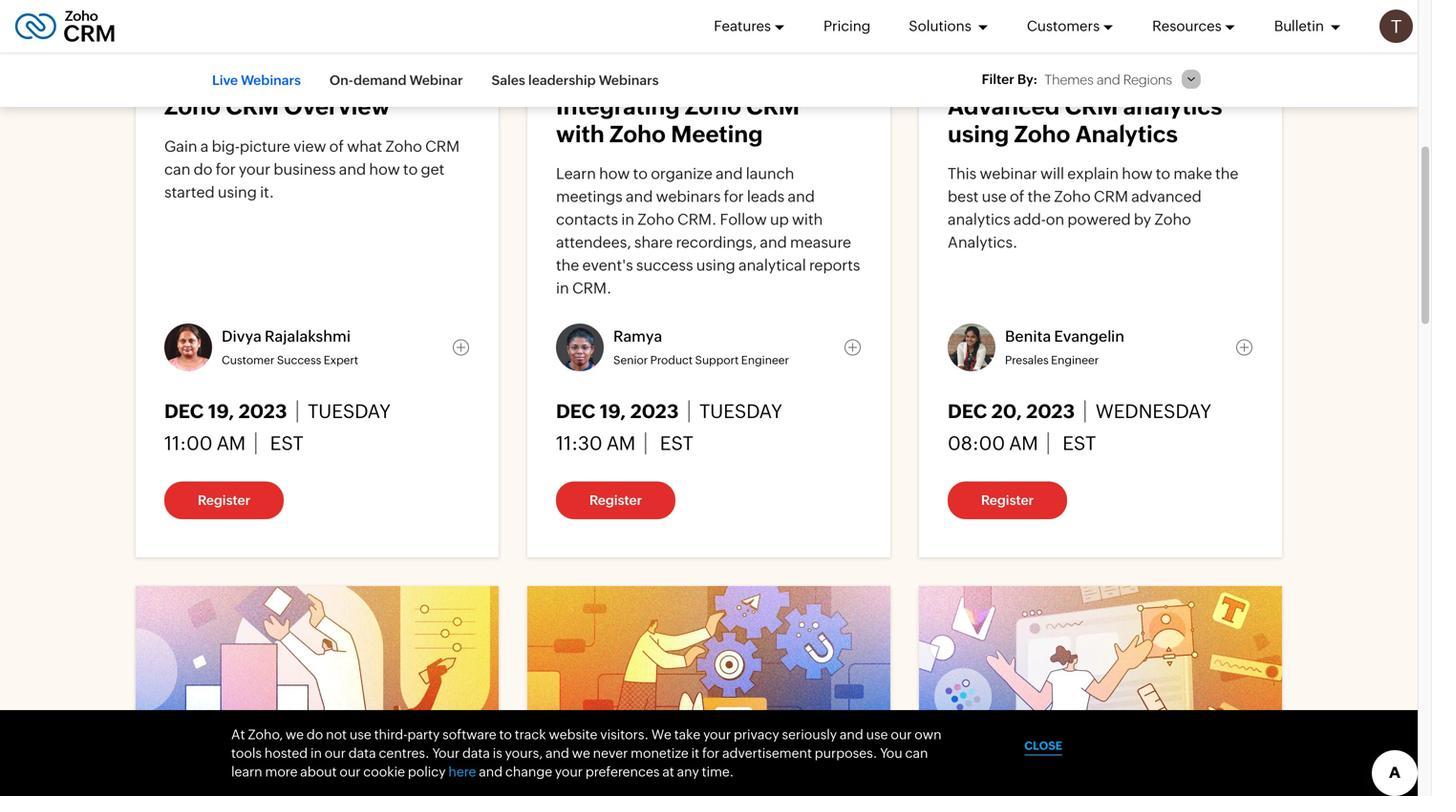 Task type: vqa. For each thing, say whether or not it's contained in the screenshot.
and inside Filter By: Themes and Regions
yes



Task type: describe. For each thing, give the bounding box(es) containing it.
engineer inside ramya senior product support engineer
[[741, 354, 789, 367]]

webinars
[[656, 188, 721, 205]]

on-
[[330, 73, 353, 88]]

to inside "this webinar will explain how to make the best use of the zoho crm advanced analytics add-on powered by zoho analytics."
[[1156, 165, 1170, 183]]

policy
[[408, 765, 446, 780]]

your inside at zoho, we do not use third-party software to track website visitors. we take your privacy seriously and use our own tools hosted in our data centres. your data is yours, and we never monetize it for advertisement purposes. you can learn more about our cookie policy
[[703, 727, 731, 743]]

08:00 am
[[948, 433, 1038, 455]]

at zoho, we do not use third-party software to track website visitors. we take your privacy seriously and use our own tools hosted in our data centres. your data is yours, and we never monetize it for advertisement purposes. you can learn more about our cookie policy
[[231, 727, 942, 780]]

zoho crm setup and customization image
[[136, 587, 499, 749]]

recordings,
[[676, 234, 757, 251]]

how inside gain a big-picture view of what zoho crm can do for your business and how to get started using it.
[[369, 160, 400, 178]]

this webinar will explain how to make the best use of the zoho crm advanced analytics add-on powered by zoho analytics.
[[948, 165, 1239, 251]]

dec 19, 2023 for integrating zoho crm with zoho meeting
[[556, 401, 679, 423]]

contacts
[[556, 211, 618, 228]]

webinar
[[409, 73, 463, 88]]

measure
[[790, 234, 851, 251]]

dec for integrating zoho crm with zoho meeting
[[556, 401, 596, 423]]

using inside 'advanced crm analytics using zoho analytics'
[[948, 121, 1009, 147]]

close
[[1024, 740, 1062, 753]]

learn
[[231, 765, 262, 780]]

customer
[[222, 354, 275, 367]]

divya rajalakshmi customer success expert
[[222, 328, 358, 367]]

filter by: themes and regions
[[982, 72, 1172, 87]]

filter
[[982, 72, 1014, 87]]

cookie
[[363, 765, 405, 780]]

crm down live webinars link on the left top of page
[[226, 93, 279, 120]]

what
[[347, 137, 382, 155]]

zoho down the integrating
[[610, 121, 666, 147]]

2023 for zoho crm overview
[[239, 401, 287, 423]]

register link for zoho crm overview
[[164, 482, 284, 520]]

0 vertical spatial crm.
[[677, 211, 717, 228]]

privacy
[[734, 727, 779, 743]]

and up share
[[626, 188, 653, 205]]

at
[[231, 727, 245, 743]]

take
[[674, 727, 701, 743]]

overview
[[284, 93, 390, 120]]

share
[[634, 234, 673, 251]]

preferences
[[585, 765, 660, 780]]

register link for integrating zoho crm with zoho meeting
[[556, 482, 676, 520]]

party
[[407, 727, 440, 743]]

to inside at zoho, we do not use third-party software to track website visitors. we take your privacy seriously and use our own tools hosted in our data centres. your data is yours, and we never monetize it for advertisement purposes. you can learn more about our cookie policy
[[499, 727, 512, 743]]

your inside gain a big-picture view of what zoho crm can do for your business and how to get started using it.
[[239, 160, 270, 178]]

11:00
[[164, 433, 213, 455]]

1 horizontal spatial in
[[556, 280, 569, 297]]

crm inside 'advanced crm analytics using zoho analytics'
[[1065, 93, 1118, 120]]

of inside "this webinar will explain how to make the best use of the zoho crm advanced analytics add-on powered by zoho analytics."
[[1010, 188, 1025, 205]]

integrating
[[556, 93, 680, 120]]

here and change your preferences at any time.
[[448, 765, 734, 780]]

pricing
[[824, 18, 871, 34]]

1 data from the left
[[348, 746, 376, 761]]

advertisement
[[722, 746, 812, 761]]

features
[[714, 18, 771, 34]]

it.
[[260, 183, 274, 201]]

a
[[200, 137, 209, 155]]

0 vertical spatial our
[[891, 727, 912, 743]]

customers
[[1027, 18, 1100, 34]]

zoho crm overview
[[164, 93, 390, 120]]

at
[[662, 765, 674, 780]]

2023 for advanced crm analytics using zoho analytics
[[1026, 401, 1075, 423]]

sales and marketing automation in zoho crm image
[[527, 587, 890, 749]]

analytical
[[739, 257, 806, 274]]

themes
[[1044, 72, 1094, 87]]

and down is
[[479, 765, 503, 780]]

in inside at zoho, we do not use third-party software to track website visitors. we take your privacy seriously and use our own tools hosted in our data centres. your data is yours, and we never monetize it for advertisement purposes. you can learn more about our cookie policy
[[310, 746, 322, 761]]

more
[[265, 765, 298, 780]]

expert
[[324, 354, 358, 367]]

support
[[695, 354, 739, 367]]

leads
[[747, 188, 785, 205]]

change
[[505, 765, 552, 780]]

11:30
[[556, 433, 603, 455]]

and left launch
[[716, 165, 743, 183]]

est for advanced
[[1059, 433, 1096, 455]]

by
[[1134, 211, 1151, 228]]

zoho up 'on'
[[1054, 188, 1091, 205]]

2 data from the left
[[462, 746, 490, 761]]

webinar
[[980, 165, 1037, 183]]

how inside "this webinar will explain how to make the best use of the zoho crm advanced analytics add-on powered by zoho analytics."
[[1122, 165, 1153, 183]]

11:30 am
[[556, 433, 636, 455]]

webinars inside sales leadership webinars link
[[599, 73, 659, 88]]

for inside learn how to organize and launch meetings and webinars for leads and contacts in zoho crm. follow up with attendees, share recordings, and measure the event's success using analytical reports in crm.
[[724, 188, 744, 205]]

solutions
[[909, 18, 974, 34]]

for inside at zoho, we do not use third-party software to track website visitors. we take your privacy seriously and use our own tools hosted in our data centres. your data is yours, and we never monetize it for advertisement purposes. you can learn more about our cookie policy
[[702, 746, 720, 761]]

leadership
[[528, 73, 596, 88]]

reports
[[809, 257, 860, 274]]

do inside gain a big-picture view of what zoho crm can do for your business and how to get started using it.
[[194, 160, 213, 178]]

organize
[[651, 165, 713, 183]]

advanced
[[948, 93, 1060, 120]]

your
[[432, 746, 460, 761]]

any
[[677, 765, 699, 780]]

purposes.
[[815, 746, 877, 761]]

never
[[593, 746, 628, 761]]

make
[[1174, 165, 1212, 183]]

event's
[[582, 257, 633, 274]]

dec 20, 2023
[[948, 401, 1075, 423]]

and up purposes. on the right bottom of the page
[[840, 727, 863, 743]]

follow
[[720, 211, 767, 228]]

not
[[326, 727, 347, 743]]

0 vertical spatial the
[[1215, 165, 1239, 183]]

crm inside integrating zoho crm with zoho meeting
[[746, 93, 800, 120]]

1 vertical spatial we
[[572, 746, 590, 761]]

ramya
[[613, 328, 662, 346]]

live
[[212, 73, 238, 88]]

software
[[442, 727, 496, 743]]

resources
[[1152, 18, 1222, 34]]

launch
[[746, 165, 794, 183]]

this
[[948, 165, 977, 183]]

live webinars
[[212, 73, 301, 88]]



Task type: locate. For each thing, give the bounding box(es) containing it.
19, up 11:00 am
[[208, 401, 234, 423]]

data up cookie
[[348, 746, 376, 761]]

dec for zoho crm overview
[[164, 401, 204, 423]]

your right take
[[703, 727, 731, 743]]

benita evangelin presales engineer
[[1005, 328, 1125, 367]]

to inside learn how to organize and launch meetings and webinars for leads and contacts in zoho crm. follow up with attendees, share recordings, and measure the event's success using analytical reports in crm.
[[633, 165, 648, 183]]

register for integrating zoho crm with zoho meeting
[[589, 493, 642, 508]]

with inside learn how to organize and launch meetings and webinars for leads and contacts in zoho crm. follow up with attendees, share recordings, and measure the event's success using analytical reports in crm.
[[792, 211, 823, 228]]

1 horizontal spatial data
[[462, 746, 490, 761]]

can inside at zoho, we do not use third-party software to track website visitors. we take your privacy seriously and use our own tools hosted in our data centres. your data is yours, and we never monetize it for advertisement purposes. you can learn more about our cookie policy
[[905, 746, 928, 761]]

2 webinars from the left
[[599, 73, 659, 88]]

1 horizontal spatial do
[[307, 727, 323, 743]]

0 horizontal spatial use
[[349, 727, 371, 743]]

2023 right 20,
[[1026, 401, 1075, 423]]

1 vertical spatial with
[[792, 211, 823, 228]]

gain
[[164, 137, 197, 155]]

use down 'webinar'
[[982, 188, 1007, 205]]

we
[[286, 727, 304, 743], [572, 746, 590, 761]]

analytics.
[[948, 234, 1018, 251]]

the inside learn how to organize and launch meetings and webinars for leads and contacts in zoho crm. follow up with attendees, share recordings, and measure the event's success using analytical reports in crm.
[[556, 257, 579, 274]]

2 horizontal spatial use
[[982, 188, 1007, 205]]

zoho up share
[[637, 211, 674, 228]]

to inside gain a big-picture view of what zoho crm can do for your business and how to get started using it.
[[403, 160, 418, 178]]

our up you
[[891, 727, 912, 743]]

1 horizontal spatial est
[[656, 433, 693, 455]]

0 horizontal spatial of
[[329, 137, 344, 155]]

2 am from the left
[[606, 433, 636, 455]]

0 horizontal spatial in
[[310, 746, 322, 761]]

0 horizontal spatial tuesday
[[308, 401, 391, 423]]

do left not
[[307, 727, 323, 743]]

live webinars link
[[198, 69, 315, 93]]

2 horizontal spatial 2023
[[1026, 401, 1075, 423]]

register down 08:00 am
[[981, 493, 1034, 508]]

third-
[[374, 727, 407, 743]]

19, for integrating zoho crm with zoho meeting
[[600, 401, 626, 423]]

2 tuesday from the left
[[699, 401, 782, 423]]

sales leadership webinars
[[492, 73, 659, 88]]

how
[[369, 160, 400, 178], [599, 165, 630, 183], [1122, 165, 1153, 183]]

2 dec 19, 2023 from the left
[[556, 401, 679, 423]]

crm. down webinars
[[677, 211, 717, 228]]

benita
[[1005, 328, 1051, 346]]

engineer down evangelin
[[1051, 354, 1099, 367]]

learn how to organize and launch meetings and webinars for leads and contacts in zoho crm. follow up with attendees, share recordings, and measure the event's success using analytical reports in crm.
[[556, 165, 860, 297]]

0 horizontal spatial can
[[164, 160, 190, 178]]

0 horizontal spatial data
[[348, 746, 376, 761]]

zoho up meeting
[[685, 93, 741, 120]]

to left get
[[403, 160, 418, 178]]

19, for zoho crm overview
[[208, 401, 234, 423]]

we
[[651, 727, 671, 743]]

3 est from the left
[[1059, 433, 1096, 455]]

crm up get
[[425, 137, 460, 155]]

how up 'meetings' at the left
[[599, 165, 630, 183]]

0 horizontal spatial 2023
[[239, 401, 287, 423]]

1 horizontal spatial use
[[866, 727, 888, 743]]

19,
[[208, 401, 234, 423], [600, 401, 626, 423]]

for up follow
[[724, 188, 744, 205]]

seriously
[[782, 727, 837, 743]]

using down advanced
[[948, 121, 1009, 147]]

dec up 11:30
[[556, 401, 596, 423]]

1 horizontal spatial your
[[555, 765, 583, 780]]

1 register link from the left
[[164, 482, 284, 520]]

hosted
[[265, 746, 308, 761]]

do inside at zoho, we do not use third-party software to track website visitors. we take your privacy seriously and use our own tools hosted in our data centres. your data is yours, and we never monetize it for advertisement purposes. you can learn more about our cookie policy
[[307, 727, 323, 743]]

1 horizontal spatial tuesday
[[699, 401, 782, 423]]

1 horizontal spatial the
[[1028, 188, 1051, 205]]

1 horizontal spatial 2023
[[630, 401, 679, 423]]

1 2023 from the left
[[239, 401, 287, 423]]

2 register link from the left
[[556, 482, 676, 520]]

is
[[493, 746, 502, 761]]

1 vertical spatial using
[[218, 183, 257, 201]]

can down own
[[905, 746, 928, 761]]

data down software
[[462, 746, 490, 761]]

am for zoho crm overview
[[216, 433, 246, 455]]

success
[[636, 257, 693, 274]]

2 est from the left
[[656, 433, 693, 455]]

1 horizontal spatial am
[[606, 433, 636, 455]]

using left it.
[[218, 183, 257, 201]]

track
[[515, 727, 546, 743]]

0 vertical spatial we
[[286, 727, 304, 743]]

and down what
[[339, 160, 366, 178]]

powered
[[1067, 211, 1131, 228]]

advanced crm analytics using zoho analytics image
[[919, 0, 1282, 55]]

1 horizontal spatial 19,
[[600, 401, 626, 423]]

0 horizontal spatial dec
[[164, 401, 204, 423]]

1 horizontal spatial with
[[792, 211, 823, 228]]

getting started with canvas image
[[919, 587, 1282, 749]]

of right view
[[329, 137, 344, 155]]

dec for advanced crm analytics using zoho analytics
[[948, 401, 987, 423]]

2 horizontal spatial the
[[1215, 165, 1239, 183]]

2 horizontal spatial register link
[[948, 482, 1067, 520]]

1 horizontal spatial register
[[589, 493, 642, 508]]

3 register link from the left
[[948, 482, 1067, 520]]

2 register from the left
[[589, 493, 642, 508]]

analytics
[[1075, 121, 1178, 147]]

webinars
[[241, 73, 301, 88], [599, 73, 659, 88]]

to up advanced
[[1156, 165, 1170, 183]]

0 horizontal spatial analytics
[[948, 211, 1010, 228]]

view
[[293, 137, 326, 155]]

analytics inside "this webinar will explain how to make the best use of the zoho crm advanced analytics add-on powered by zoho analytics."
[[948, 211, 1010, 228]]

learn
[[556, 165, 596, 183]]

am for advanced crm analytics using zoho analytics
[[1009, 433, 1038, 455]]

add-
[[1014, 211, 1046, 228]]

do
[[194, 160, 213, 178], [307, 727, 323, 743]]

register link down 08:00 am
[[948, 482, 1067, 520]]

zoho up get
[[385, 137, 422, 155]]

11:00 am
[[164, 433, 246, 455]]

to
[[403, 160, 418, 178], [633, 165, 648, 183], [1156, 165, 1170, 183], [499, 727, 512, 743]]

0 vertical spatial with
[[556, 121, 605, 147]]

2023 for integrating zoho crm with zoho meeting
[[630, 401, 679, 423]]

and
[[1097, 72, 1120, 87], [339, 160, 366, 178], [716, 165, 743, 183], [626, 188, 653, 205], [788, 188, 815, 205], [760, 234, 787, 251], [840, 727, 863, 743], [545, 746, 569, 761], [479, 765, 503, 780]]

2 vertical spatial in
[[310, 746, 322, 761]]

2023 down product
[[630, 401, 679, 423]]

20,
[[991, 401, 1022, 423]]

analytics up analytics.
[[948, 211, 1010, 228]]

am for integrating zoho crm with zoho meeting
[[606, 433, 636, 455]]

data
[[348, 746, 376, 761], [462, 746, 490, 761]]

meeting
[[671, 121, 763, 147]]

use inside "this webinar will explain how to make the best use of the zoho crm advanced analytics add-on powered by zoho analytics."
[[982, 188, 1007, 205]]

how down what
[[369, 160, 400, 178]]

0 horizontal spatial register
[[198, 493, 250, 508]]

crm inside "this webinar will explain how to make the best use of the zoho crm advanced analytics add-on powered by zoho analytics."
[[1094, 188, 1128, 205]]

tuesday for integrating zoho crm with zoho meeting
[[699, 401, 782, 423]]

3 2023 from the left
[[1026, 401, 1075, 423]]

19, up 11:30 am
[[600, 401, 626, 423]]

am down dec 20, 2023
[[1009, 433, 1038, 455]]

on-demand webinar link
[[315, 69, 477, 93]]

yours,
[[505, 746, 543, 761]]

1 horizontal spatial dec
[[556, 401, 596, 423]]

dec up "11:00"
[[164, 401, 204, 423]]

of inside gain a big-picture view of what zoho crm can do for your business and how to get started using it.
[[329, 137, 344, 155]]

2 dec from the left
[[556, 401, 596, 423]]

demand
[[353, 73, 407, 88]]

using inside gain a big-picture view of what zoho crm can do for your business and how to get started using it.
[[218, 183, 257, 201]]

0 horizontal spatial do
[[194, 160, 213, 178]]

2 horizontal spatial for
[[724, 188, 744, 205]]

1 est from the left
[[266, 433, 304, 455]]

3 dec from the left
[[948, 401, 987, 423]]

1 horizontal spatial how
[[599, 165, 630, 183]]

tuesday
[[308, 401, 391, 423], [699, 401, 782, 423]]

on
[[1046, 211, 1064, 228]]

2 vertical spatial using
[[696, 257, 735, 274]]

2023 down the customer
[[239, 401, 287, 423]]

est for zoho
[[266, 433, 304, 455]]

1 horizontal spatial register link
[[556, 482, 676, 520]]

big-
[[212, 137, 240, 155]]

1 horizontal spatial crm.
[[677, 211, 717, 228]]

zoho crm overview image
[[136, 0, 499, 55]]

our
[[891, 727, 912, 743], [325, 746, 346, 761], [339, 765, 361, 780]]

how up advanced
[[1122, 165, 1153, 183]]

engineer right support
[[741, 354, 789, 367]]

0 vertical spatial do
[[194, 160, 213, 178]]

the up add-
[[1028, 188, 1051, 205]]

1 vertical spatial analytics
[[948, 211, 1010, 228]]

2 vertical spatial for
[[702, 746, 720, 761]]

0 horizontal spatial for
[[216, 160, 236, 178]]

tools
[[231, 746, 262, 761]]

register link down 11:00 am
[[164, 482, 284, 520]]

engineer inside benita evangelin presales engineer
[[1051, 354, 1099, 367]]

crm down filter by: themes and regions
[[1065, 93, 1118, 120]]

1 horizontal spatial dec 19, 2023
[[556, 401, 679, 423]]

register for zoho crm overview
[[198, 493, 250, 508]]

0 horizontal spatial 19,
[[208, 401, 234, 423]]

1 vertical spatial your
[[703, 727, 731, 743]]

tuesday down expert
[[308, 401, 391, 423]]

crm. down the event's
[[572, 280, 612, 297]]

your down picture
[[239, 160, 270, 178]]

our right about
[[339, 765, 361, 780]]

tuesday down support
[[699, 401, 782, 423]]

zoho inside learn how to organize and launch meetings and webinars for leads and contacts in zoho crm. follow up with attendees, share recordings, and measure the event's success using analytical reports in crm.
[[637, 211, 674, 228]]

and inside gain a big-picture view of what zoho crm can do for your business and how to get started using it.
[[339, 160, 366, 178]]

gain a big-picture view of what zoho crm can do for your business and how to get started using it.
[[164, 137, 460, 201]]

2 horizontal spatial how
[[1122, 165, 1153, 183]]

0 horizontal spatial using
[[218, 183, 257, 201]]

0 horizontal spatial how
[[369, 160, 400, 178]]

we down the website
[[572, 746, 590, 761]]

0 vertical spatial can
[[164, 160, 190, 178]]

1 vertical spatial crm.
[[572, 280, 612, 297]]

webinars up the integrating
[[599, 73, 659, 88]]

1 horizontal spatial for
[[702, 746, 720, 761]]

up
[[770, 211, 789, 228]]

1 register from the left
[[198, 493, 250, 508]]

zoho up gain on the top left
[[164, 93, 221, 120]]

crm up powered
[[1094, 188, 1128, 205]]

using inside learn how to organize and launch meetings and webinars for leads and contacts in zoho crm. follow up with attendees, share recordings, and measure the event's success using analytical reports in crm.
[[696, 257, 735, 274]]

zoho down advanced
[[1154, 211, 1191, 228]]

est right 11:00 am
[[266, 433, 304, 455]]

1 horizontal spatial using
[[696, 257, 735, 274]]

get
[[421, 160, 445, 178]]

zoho inside 'advanced crm analytics using zoho analytics'
[[1014, 121, 1070, 147]]

evangelin
[[1054, 328, 1125, 346]]

1 webinars from the left
[[241, 73, 301, 88]]

zoho up will
[[1014, 121, 1070, 147]]

use
[[982, 188, 1007, 205], [349, 727, 371, 743], [866, 727, 888, 743]]

and down the website
[[545, 746, 569, 761]]

dec 19, 2023 up 11:00 am
[[164, 401, 287, 423]]

webinars inside live webinars link
[[241, 73, 301, 88]]

divya
[[222, 328, 262, 346]]

monetize
[[631, 746, 689, 761]]

we up hosted
[[286, 727, 304, 743]]

ramya senior product support engineer
[[613, 328, 789, 367]]

can inside gain a big-picture view of what zoho crm can do for your business and how to get started using it.
[[164, 160, 190, 178]]

1 vertical spatial do
[[307, 727, 323, 743]]

est down dec 20, 2023
[[1059, 433, 1096, 455]]

with up the measure
[[792, 211, 823, 228]]

1 vertical spatial in
[[556, 280, 569, 297]]

1 horizontal spatial webinars
[[599, 73, 659, 88]]

dec 19, 2023
[[164, 401, 287, 423], [556, 401, 679, 423]]

the right make
[[1215, 165, 1239, 183]]

0 horizontal spatial engineer
[[741, 354, 789, 367]]

2 horizontal spatial in
[[621, 211, 634, 228]]

2 2023 from the left
[[630, 401, 679, 423]]

host webinars from zoho crm image
[[527, 0, 890, 55]]

for right "it"
[[702, 746, 720, 761]]

zoho crm logo image
[[14, 5, 116, 47]]

2 horizontal spatial est
[[1059, 433, 1096, 455]]

0 horizontal spatial webinars
[[241, 73, 301, 88]]

register down 11:00 am
[[198, 493, 250, 508]]

2 horizontal spatial your
[[703, 727, 731, 743]]

for inside gain a big-picture view of what zoho crm can do for your business and how to get started using it.
[[216, 160, 236, 178]]

and up the analytical
[[760, 234, 787, 251]]

in down attendees,
[[556, 280, 569, 297]]

sales
[[492, 73, 525, 88]]

1 vertical spatial can
[[905, 746, 928, 761]]

of down 'webinar'
[[1010, 188, 1025, 205]]

1 vertical spatial our
[[325, 746, 346, 761]]

0 horizontal spatial your
[[239, 160, 270, 178]]

in up about
[[310, 746, 322, 761]]

and left regions
[[1097, 72, 1120, 87]]

1 engineer from the left
[[741, 354, 789, 367]]

for down the 'big-'
[[216, 160, 236, 178]]

0 vertical spatial in
[[621, 211, 634, 228]]

of
[[329, 137, 344, 155], [1010, 188, 1025, 205]]

am right "11:00"
[[216, 433, 246, 455]]

presales
[[1005, 354, 1049, 367]]

0 horizontal spatial est
[[266, 433, 304, 455]]

with inside integrating zoho crm with zoho meeting
[[556, 121, 605, 147]]

1 tuesday from the left
[[308, 401, 391, 423]]

crm up meeting
[[746, 93, 800, 120]]

1 horizontal spatial we
[[572, 746, 590, 761]]

3 register from the left
[[981, 493, 1034, 508]]

register
[[198, 493, 250, 508], [589, 493, 642, 508], [981, 493, 1034, 508]]

started
[[164, 183, 215, 201]]

bulletin link
[[1274, 0, 1341, 53]]

est for integrating
[[656, 433, 693, 455]]

wednesday
[[1096, 401, 1211, 423]]

the down attendees,
[[556, 257, 579, 274]]

0 horizontal spatial with
[[556, 121, 605, 147]]

to left organize
[[633, 165, 648, 183]]

it
[[691, 746, 699, 761]]

2 engineer from the left
[[1051, 354, 1099, 367]]

1 horizontal spatial can
[[905, 746, 928, 761]]

0 horizontal spatial am
[[216, 433, 246, 455]]

0 horizontal spatial we
[[286, 727, 304, 743]]

with
[[556, 121, 605, 147], [792, 211, 823, 228]]

register for advanced crm analytics using zoho analytics
[[981, 493, 1034, 508]]

1 am from the left
[[216, 433, 246, 455]]

and up up at the right of the page
[[788, 188, 815, 205]]

resources link
[[1152, 0, 1236, 53]]

am right 11:30
[[606, 433, 636, 455]]

terry turtle image
[[1380, 10, 1413, 43]]

success
[[277, 354, 321, 367]]

our down not
[[325, 746, 346, 761]]

explain
[[1067, 165, 1119, 183]]

how inside learn how to organize and launch meetings and webinars for leads and contacts in zoho crm. follow up with attendees, share recordings, and measure the event's success using analytical reports in crm.
[[599, 165, 630, 183]]

tuesday for zoho crm overview
[[308, 401, 391, 423]]

register down 11:30 am
[[589, 493, 642, 508]]

08:00
[[948, 433, 1005, 455]]

you
[[880, 746, 903, 761]]

2 horizontal spatial dec
[[948, 401, 987, 423]]

bulletin
[[1274, 18, 1327, 34]]

0 horizontal spatial crm.
[[572, 280, 612, 297]]

picture
[[240, 137, 290, 155]]

using down recordings,
[[696, 257, 735, 274]]

0 horizontal spatial the
[[556, 257, 579, 274]]

est
[[266, 433, 304, 455], [656, 433, 693, 455], [1059, 433, 1096, 455]]

0 horizontal spatial dec 19, 2023
[[164, 401, 287, 423]]

0 vertical spatial for
[[216, 160, 236, 178]]

1 vertical spatial of
[[1010, 188, 1025, 205]]

can down gain on the top left
[[164, 160, 190, 178]]

0 vertical spatial your
[[239, 160, 270, 178]]

dec 19, 2023 up 11:30 am
[[556, 401, 679, 423]]

by:
[[1017, 72, 1038, 87]]

zoho,
[[248, 727, 283, 743]]

in up share
[[621, 211, 634, 228]]

0 vertical spatial analytics
[[1123, 93, 1222, 120]]

0 vertical spatial using
[[948, 121, 1009, 147]]

dec 19, 2023 for zoho crm overview
[[164, 401, 287, 423]]

to up is
[[499, 727, 512, 743]]

1 horizontal spatial analytics
[[1123, 93, 1222, 120]]

zoho inside gain a big-picture view of what zoho crm can do for your business and how to get started using it.
[[385, 137, 422, 155]]

use right not
[[349, 727, 371, 743]]

est right 11:30 am
[[656, 433, 693, 455]]

webinars up zoho crm overview
[[241, 73, 301, 88]]

register link down 11:30 am
[[556, 482, 676, 520]]

use up you
[[866, 727, 888, 743]]

2 horizontal spatial using
[[948, 121, 1009, 147]]

1 vertical spatial the
[[1028, 188, 1051, 205]]

1 19, from the left
[[208, 401, 234, 423]]

your down the website
[[555, 765, 583, 780]]

0 vertical spatial of
[[329, 137, 344, 155]]

pricing link
[[824, 0, 871, 53]]

and inside filter by: themes and regions
[[1097, 72, 1120, 87]]

with up learn
[[556, 121, 605, 147]]

1 dec from the left
[[164, 401, 204, 423]]

0 horizontal spatial register link
[[164, 482, 284, 520]]

zoho
[[164, 93, 221, 120], [685, 93, 741, 120], [610, 121, 666, 147], [1014, 121, 1070, 147], [385, 137, 422, 155], [1054, 188, 1091, 205], [637, 211, 674, 228], [1154, 211, 1191, 228]]

1 vertical spatial for
[[724, 188, 744, 205]]

register link for advanced crm analytics using zoho analytics
[[948, 482, 1067, 520]]

meetings
[[556, 188, 623, 205]]

do down a
[[194, 160, 213, 178]]

crm inside gain a big-picture view of what zoho crm can do for your business and how to get started using it.
[[425, 137, 460, 155]]

2 vertical spatial the
[[556, 257, 579, 274]]

2 19, from the left
[[600, 401, 626, 423]]

1 horizontal spatial of
[[1010, 188, 1025, 205]]

1 horizontal spatial engineer
[[1051, 354, 1099, 367]]

2 horizontal spatial am
[[1009, 433, 1038, 455]]

dec up "08:00"
[[948, 401, 987, 423]]

2 vertical spatial your
[[555, 765, 583, 780]]

analytics down regions
[[1123, 93, 1222, 120]]

here link
[[448, 765, 476, 780]]

1 dec 19, 2023 from the left
[[164, 401, 287, 423]]

on-demand webinar
[[330, 73, 463, 88]]

product
[[650, 354, 693, 367]]

3 am from the left
[[1009, 433, 1038, 455]]

2 vertical spatial our
[[339, 765, 361, 780]]

2 horizontal spatial register
[[981, 493, 1034, 508]]

will
[[1040, 165, 1064, 183]]

analytics inside 'advanced crm analytics using zoho analytics'
[[1123, 93, 1222, 120]]



